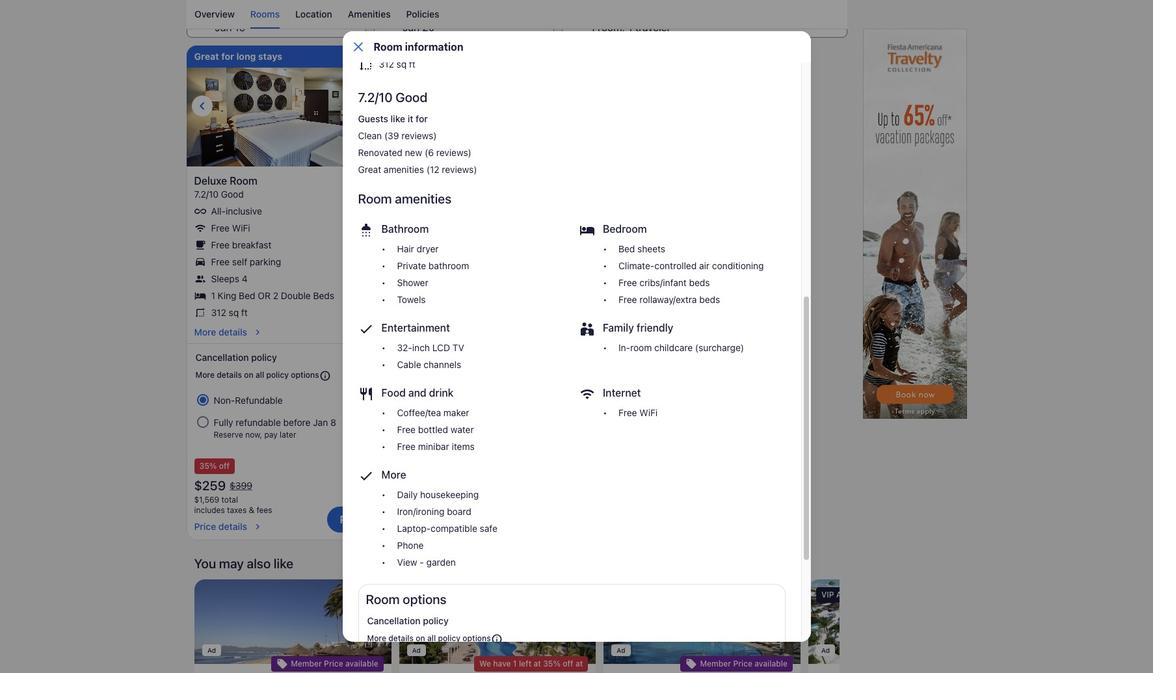 Task type: locate. For each thing, give the bounding box(es) containing it.
dialog
[[342, 0, 811, 673]]

312 sq ft down towels list item
[[434, 312, 471, 323]]

sleeps
[[211, 273, 239, 284], [434, 278, 462, 289]]

1 vertical spatial we
[[479, 659, 491, 668]]

view left -
[[397, 557, 417, 568]]

available for small icon inside 3 out of 4 element
[[754, 659, 787, 668]]

pay down fully refundable before jan 8 at left
[[264, 430, 278, 440]]

internet
[[603, 387, 641, 399]]

show previous image image down the great for long stays
[[194, 98, 210, 114]]

small image
[[358, 57, 374, 72], [319, 370, 331, 382], [686, 658, 697, 670]]

towels list item
[[381, 294, 564, 306]]

more details on all policy options down cable channels list item
[[418, 375, 542, 385]]

policy up fully refundable before jan 8 at left
[[266, 370, 289, 380]]

sq down room information
[[396, 59, 407, 70]]

amenities down (12 at left
[[395, 191, 452, 206]]

food
[[381, 387, 406, 399]]

0 horizontal spatial 4
[[242, 273, 248, 284]]

1 taxes from the left
[[227, 505, 247, 515]]

fees inside $259 $399 $1,569 total includes taxes & fees
[[257, 505, 272, 515]]

more details on all policy options
[[195, 370, 319, 380], [418, 375, 542, 385], [367, 634, 491, 643]]

8 inside fully refundable before jan 8 reserve now, pay later
[[553, 422, 559, 433]]

for
[[221, 51, 234, 62], [416, 113, 428, 124]]

ocean left view
[[434, 194, 461, 205]]

price for '1 out of 4' element
[[324, 659, 343, 668]]

4 ad from the left
[[821, 646, 830, 654]]

(39
[[384, 130, 399, 141]]

great down jan 15
[[194, 51, 219, 62]]

inclusive down deluxe room 7.2/10 good at top
[[226, 205, 262, 216]]

clean (39 reviews) list item
[[358, 130, 785, 142]]

1 price from the left
[[324, 659, 343, 668]]

1 horizontal spatial non-
[[437, 400, 458, 411]]

parking up shower list item
[[473, 261, 504, 272]]

& up price details for deluxe room image
[[249, 505, 254, 515]]

1 at from the left
[[533, 659, 541, 668]]

free wifi list item
[[194, 222, 394, 234], [417, 228, 617, 239], [603, 407, 785, 419]]

free self parking list item up shower list item
[[417, 261, 617, 273]]

off inside the ad we have 1 left at 35% off at
[[563, 659, 573, 668]]

daily housekeeping list item
[[381, 489, 564, 501]]

0 horizontal spatial small image
[[276, 658, 288, 670]]

total down $399 button
[[222, 495, 238, 505]]

jan inside 'button'
[[403, 21, 420, 33]]

1 horizontal spatial all-inclusive
[[434, 211, 485, 222]]

0 horizontal spatial non-refundable
[[214, 395, 283, 406]]

+ $0 down internet
[[595, 400, 615, 411]]

dryer
[[417, 243, 439, 254]]

0 horizontal spatial ocean
[[434, 194, 461, 205]]

previous property image
[[186, 670, 202, 673]]

0 horizontal spatial reserve
[[214, 430, 243, 440]]

1 vertical spatial have
[[493, 659, 511, 668]]

312
[[379, 59, 394, 70], [211, 307, 226, 318], [434, 312, 449, 323]]

2 price from the left
[[733, 659, 752, 668]]

all- for all-inclusive list item to the right
[[434, 211, 449, 222]]

show previous image image for deluxe room, ocean view
[[417, 98, 433, 114]]

bottled
[[418, 424, 448, 435]]

options up the ad we have 1 left at 35% off at
[[463, 634, 491, 643]]

exterior image
[[808, 579, 1005, 664]]

0 vertical spatial beds
[[689, 277, 710, 288]]

more details button up cable channels list item
[[417, 332, 617, 343]]

location link
[[295, 0, 332, 29]]

1
[[591, 21, 595, 33], [628, 21, 633, 33], [211, 290, 215, 301], [378, 494, 381, 501], [513, 659, 517, 668]]

iron/ironing board
[[397, 506, 471, 517]]

good inside deluxe room 7.2/10 good
[[221, 188, 244, 200]]

taxes down housekeeping at the left
[[450, 505, 470, 515]]

all-inclusive down deluxe room 7.2/10 good at top
[[211, 205, 262, 216]]

free bottled water list item
[[381, 424, 564, 436]]

2 fees from the left
[[479, 505, 495, 515]]

2 at from the left
[[575, 659, 583, 668]]

for right it
[[416, 113, 428, 124]]

private
[[397, 260, 426, 271]]

cable channels
[[397, 359, 461, 370]]

free self parking list item up double
[[194, 256, 394, 268]]

deluxe room 7.2/10 good
[[194, 175, 258, 200]]

all down cable channels list item
[[478, 375, 487, 385]]

free cribs/infant beds
[[619, 277, 710, 288]]

hair dryer
[[397, 243, 439, 254]]

2 ad from the left
[[412, 646, 420, 654]]

1 vertical spatial reviews)
[[436, 147, 472, 158]]

312 sq ft list item
[[358, 57, 785, 74], [194, 307, 394, 319], [417, 312, 617, 324]]

non- for deluxe room, ocean view
[[437, 400, 458, 411]]

free self parking
[[211, 256, 281, 267], [434, 261, 504, 272]]

member for the bottom small image
[[291, 659, 322, 668]]

1 horizontal spatial refundable
[[458, 400, 506, 411]]

2 taxes from the left
[[450, 505, 470, 515]]

sleeps 4 down bathroom
[[434, 278, 470, 289]]

fees inside $278 $428 $1,684 total includes taxes & fees
[[479, 505, 495, 515]]

1 fees from the left
[[257, 505, 272, 515]]

member inside '1 out of 4' element
[[291, 659, 322, 668]]

7.2/10 inside deluxe room 7.2/10 good
[[194, 188, 219, 200]]

overview link
[[194, 0, 234, 29]]

non- up fully refundable before jan 8 at left
[[214, 395, 235, 406]]

list containing coffee/tea maker
[[381, 407, 564, 453]]

bed
[[619, 243, 635, 254], [239, 290, 255, 301]]

reviews) right (12 at left
[[442, 164, 477, 175]]

room for room amenities
[[358, 191, 392, 206]]

available inside 3 out of 4 element
[[754, 659, 787, 668]]

sheets
[[638, 243, 665, 254]]

wifi up 'hair dryer' list item
[[455, 228, 473, 239]]

room
[[630, 342, 652, 353]]

1 vertical spatial view
[[397, 557, 417, 568]]

ad
[[207, 646, 216, 654], [412, 646, 420, 654], [616, 646, 625, 654], [821, 646, 830, 654]]

wifi
[[232, 222, 250, 233], [455, 228, 473, 239], [640, 407, 658, 418]]

1 horizontal spatial refundable
[[459, 422, 504, 433]]

show previous image image
[[194, 98, 210, 114], [417, 98, 433, 114]]

iron/ironing
[[397, 506, 445, 517]]

it
[[408, 113, 413, 124]]

bathroom
[[429, 260, 469, 271]]

1 vertical spatial like
[[274, 556, 293, 571]]

long
[[236, 51, 256, 62]]

1 member from the left
[[291, 659, 322, 668]]

1 horizontal spatial off
[[563, 659, 573, 668]]

0 horizontal spatial have
[[362, 494, 376, 501]]

0 horizontal spatial total
[[222, 495, 238, 505]]

food and drink
[[381, 387, 454, 399]]

0 horizontal spatial includes
[[194, 505, 225, 515]]

1 out of 4 element
[[194, 579, 588, 673]]

list containing bed sheets
[[603, 243, 785, 306]]

like right also
[[274, 556, 293, 571]]

towels
[[397, 294, 426, 305]]

free wifi up 'hair dryer' list item
[[434, 228, 473, 239]]

1 horizontal spatial good
[[396, 90, 427, 105]]

4 out of 4 element
[[808, 579, 1005, 673]]

1 horizontal spatial breakfast
[[455, 244, 494, 256]]

taxes inside $278 $428 $1,684 total includes taxes & fees
[[450, 505, 470, 515]]

$428 button
[[451, 480, 476, 492]]

room information
[[374, 41, 463, 53]]

great amenities (12 reviews) list item
[[358, 164, 785, 176]]

1 horizontal spatial all-
[[434, 211, 449, 222]]

great inside guests like it for clean (39 reviews) renovated new (6 reviews) great amenities (12 reviews)
[[358, 164, 381, 175]]

next property image
[[832, 670, 847, 673]]

on down room options
[[416, 634, 425, 643]]

list containing hair dryer
[[381, 243, 564, 306]]

member inside 3 out of 4 element
[[700, 659, 731, 668]]

friendly
[[637, 322, 673, 334]]

more details for the left more details button
[[194, 326, 247, 337]]

1 horizontal spatial sleeps 4
[[434, 278, 470, 289]]

sleeps down bathroom
[[434, 278, 462, 289]]

climate-
[[619, 260, 655, 271]]

iron/ironing board list item
[[381, 506, 564, 518]]

fees up price details for deluxe room image
[[257, 505, 272, 515]]

2 horizontal spatial 312
[[434, 312, 449, 323]]

bed inside list item
[[619, 243, 635, 254]]

list containing daily housekeeping
[[381, 489, 564, 569]]

32-inch lcd tv list item
[[381, 342, 564, 354]]

at
[[533, 659, 541, 668], [575, 659, 583, 668]]

beds down "free cribs/infant beds" list item
[[699, 294, 720, 305]]

2 infinity pool image from the left
[[800, 579, 997, 664]]

reviews) right (6
[[436, 147, 472, 158]]

1 horizontal spatial left
[[519, 659, 531, 668]]

jan inside "button"
[[215, 21, 232, 33]]

amenities down new
[[384, 164, 424, 175]]

vip access
[[821, 590, 863, 600]]

more details on all policy options button for deluxe room
[[195, 365, 392, 387]]

available inside '1 out of 4' element
[[345, 659, 378, 668]]

$0
[[380, 395, 392, 406], [603, 400, 615, 411]]

1 vertical spatial small image
[[276, 658, 288, 670]]

fully down maker
[[437, 422, 456, 433]]

1 horizontal spatial free breakfast
[[434, 244, 494, 256]]

35% inside the ad we have 1 left at 35% off at
[[543, 659, 560, 668]]

deluxe for deluxe room, ocean view
[[417, 175, 450, 187]]

beds down "climate-controlled air conditioning" list item
[[689, 277, 710, 288]]

2 horizontal spatial on
[[467, 375, 476, 385]]

stays
[[258, 51, 282, 62]]

all- down deluxe room 7.2/10 good at top
[[211, 205, 226, 216]]

4 pool image from the left
[[596, 579, 793, 664]]

1 deluxe from the left
[[194, 175, 227, 187]]

member price available inside '1 out of 4' element
[[291, 659, 378, 668]]

reserve inside fully refundable before jan 8 reserve now, pay later
[[437, 435, 466, 445]]

1 horizontal spatial member
[[700, 659, 731, 668]]

parking for rightmost free self parking list item
[[473, 261, 504, 272]]

beds for free cribs/infant beds
[[689, 277, 710, 288]]

entertainment
[[381, 322, 450, 334]]

sleeps 4 up king
[[211, 273, 248, 284]]

parking up "or"
[[250, 256, 281, 267]]

non-
[[214, 395, 235, 406], [437, 400, 458, 411]]

rooms link
[[250, 0, 279, 29]]

0 horizontal spatial 35%
[[199, 461, 217, 471]]

all down the medium "image"
[[256, 370, 264, 380]]

$0 up $40
[[380, 395, 392, 406]]

1 horizontal spatial deluxe
[[417, 175, 450, 187]]

now,
[[245, 430, 262, 440], [468, 435, 485, 445]]

non-refundable for deluxe room, ocean view
[[437, 400, 506, 411]]

fully up 35% off
[[214, 417, 233, 428]]

1 horizontal spatial have
[[493, 659, 511, 668]]

pay inside the '+ $40 reserve now, pay later'
[[264, 430, 278, 440]]

now, inside the '+ $40 reserve now, pay later'
[[245, 430, 262, 440]]

before inside fully refundable before jan 8 reserve now, pay later
[[506, 422, 533, 433]]

includes inside $278 $428 $1,684 total includes taxes & fees
[[417, 505, 448, 515]]

more details on all policy options for deluxe room
[[195, 370, 319, 380]]

before for fully refundable before jan 8 reserve now, pay later
[[506, 422, 533, 433]]

& inside $278 $428 $1,684 total includes taxes & fees
[[472, 505, 477, 515]]

price inside 3 out of 4 element
[[733, 659, 752, 668]]

items
[[452, 441, 475, 452]]

ad inside the ad we have 1 left at 35% off at
[[412, 646, 420, 654]]

0 horizontal spatial before
[[283, 417, 311, 428]]

refundable inside fully refundable before jan 8 reserve now, pay later
[[459, 422, 504, 433]]

small image
[[491, 634, 503, 645], [276, 658, 288, 670]]

wifi down internet
[[640, 407, 658, 418]]

2 & from the left
[[472, 505, 477, 515]]

35% off
[[199, 461, 230, 471]]

0 horizontal spatial later
[[280, 430, 296, 440]]

inclusive down view
[[449, 211, 485, 222]]

0 vertical spatial off
[[219, 461, 230, 471]]

1 king bed or 2 double beds list item
[[194, 290, 394, 302]]

0 horizontal spatial great
[[194, 51, 219, 62]]

drink
[[429, 387, 454, 399]]

refundable for fully refundable before jan 8
[[236, 417, 281, 428]]

sleeps 4 list item up towels list item
[[417, 278, 617, 290]]

room inside deluxe room 7.2/10 good
[[230, 175, 258, 187]]

312 up 7.2/10 good
[[379, 59, 394, 70]]

non- down drink
[[437, 400, 458, 411]]

free inside list item
[[397, 441, 416, 452]]

view up "ocean view" list item at the top
[[520, 175, 543, 187]]

beds for free rollaway/extra beds
[[699, 294, 720, 305]]

like inside guests like it for clean (39 reviews) renovated new (6 reviews) great amenities (12 reviews)
[[391, 113, 405, 124]]

pool image
[[194, 579, 391, 664], [391, 579, 588, 664], [399, 579, 596, 664], [596, 579, 793, 664]]

ad inside 4 out of 4 element
[[821, 646, 830, 654]]

cancellation policy down room options
[[367, 615, 449, 626]]

0 horizontal spatial sleeps 4
[[211, 273, 248, 284]]

1 horizontal spatial member price available
[[700, 659, 787, 668]]

ocean
[[486, 175, 517, 187], [434, 194, 461, 205]]

total
[[222, 495, 238, 505], [445, 495, 461, 505]]

4 up towels list item
[[465, 278, 470, 289]]

more details for the right more details button
[[417, 332, 470, 343]]

sleeps 4 list item
[[194, 273, 394, 285], [417, 278, 617, 290]]

free breakfast for the right free breakfast list item
[[434, 244, 494, 256]]

all-
[[211, 205, 226, 216], [434, 211, 449, 222]]

1 horizontal spatial small image
[[358, 57, 374, 72]]

fully for fully refundable before jan 8
[[214, 417, 233, 428]]

2 member price available from the left
[[700, 659, 787, 668]]

1 inside the ad we have 1 left at 35% off at
[[513, 659, 517, 668]]

sleeps 4 for rightmost sleeps 4 list item
[[434, 278, 470, 289]]

ad inside '1 out of 4' element
[[207, 646, 216, 654]]

0 horizontal spatial deluxe
[[194, 175, 227, 187]]

cancellation policy for deluxe room, ocean view
[[418, 357, 500, 368]]

cancellation policy inside dialog
[[367, 615, 449, 626]]

1 horizontal spatial price
[[733, 659, 752, 668]]

0 horizontal spatial 8
[[330, 417, 336, 428]]

refundable for fully refundable before jan 8 reserve now, pay later
[[459, 422, 504, 433]]

policy up the ad we have 1 left at 35% off at
[[438, 634, 461, 643]]

0 horizontal spatial all
[[256, 370, 264, 380]]

total inside $259 $399 $1,569 total includes taxes & fees
[[222, 495, 238, 505]]

1 horizontal spatial sleeps 4 list item
[[417, 278, 617, 290]]

& inside $259 $399 $1,569 total includes taxes & fees
[[249, 505, 254, 515]]

king
[[218, 290, 236, 301]]

free self parking for rightmost free self parking list item
[[434, 261, 504, 272]]

1 horizontal spatial small image
[[491, 634, 503, 645]]

for left the long
[[221, 51, 234, 62]]

includes inside $259 $399 $1,569 total includes taxes & fees
[[194, 505, 225, 515]]

more
[[194, 326, 216, 337], [417, 332, 439, 343], [195, 370, 215, 380], [418, 375, 438, 385], [381, 469, 406, 481], [367, 634, 386, 643]]

inclusive for all-inclusive list item to the right
[[449, 211, 485, 222]]

sleeps up king
[[211, 273, 239, 284]]

self up king
[[232, 256, 247, 267]]

35%
[[199, 461, 217, 471], [543, 659, 560, 668]]

ad inside 3 out of 4 element
[[616, 646, 625, 654]]

taxes inside $259 $399 $1,569 total includes taxes & fees
[[227, 505, 247, 515]]

0 horizontal spatial left
[[383, 494, 394, 501]]

free breakfast list item
[[194, 239, 394, 251], [417, 244, 617, 256]]

ocean inside list item
[[434, 194, 461, 205]]

cancellation down 'lcd'
[[418, 357, 472, 368]]

bed up climate- on the top
[[619, 243, 635, 254]]

0 horizontal spatial view
[[397, 557, 417, 568]]

list
[[186, 0, 847, 29], [358, 130, 785, 176], [417, 194, 617, 324], [194, 205, 394, 319], [381, 243, 564, 306], [603, 243, 785, 306], [381, 342, 564, 371], [381, 407, 564, 453], [381, 489, 564, 569]]

1 horizontal spatial sleeps
[[434, 278, 462, 289]]

0 horizontal spatial taxes
[[227, 505, 247, 515]]

0 horizontal spatial at
[[533, 659, 541, 668]]

infinity pool image
[[603, 579, 800, 664], [800, 579, 997, 664]]

+
[[372, 395, 378, 406], [595, 400, 601, 411], [366, 417, 372, 428]]

1 & from the left
[[249, 505, 254, 515]]

1 horizontal spatial 312 sq ft
[[379, 59, 415, 70]]

0 horizontal spatial free breakfast
[[211, 239, 272, 250]]

0 horizontal spatial member
[[291, 659, 322, 668]]

1 horizontal spatial inclusive
[[449, 211, 485, 222]]

0 horizontal spatial sq
[[229, 307, 239, 318]]

0 horizontal spatial all-inclusive
[[211, 205, 262, 216]]

wifi down deluxe room 7.2/10 good at top
[[232, 222, 250, 233]]

refundable up 'free bottled water' list item
[[458, 400, 506, 411]]

on down the medium "image"
[[244, 370, 253, 380]]

climate-controlled air conditioning
[[619, 260, 764, 271]]

fees up price details for deluxe room, ocean view image
[[479, 505, 495, 515]]

free breakfast up king
[[211, 239, 272, 250]]

free wifi down internet
[[619, 407, 658, 418]]

0 horizontal spatial inclusive
[[226, 205, 262, 216]]

2 member from the left
[[700, 659, 731, 668]]

1 horizontal spatial total
[[445, 495, 461, 505]]

all-inclusive down "ocean view"
[[434, 211, 485, 222]]

ft down room information
[[409, 59, 415, 70]]

$259
[[194, 478, 226, 493]]

0 horizontal spatial member price available
[[291, 659, 378, 668]]

0 horizontal spatial 7.2/10
[[194, 188, 219, 200]]

includes
[[194, 505, 225, 515], [417, 505, 448, 515]]

total inside $278 $428 $1,684 total includes taxes & fees
[[445, 495, 461, 505]]

ft down towels list item
[[464, 312, 471, 323]]

1 horizontal spatial more details
[[417, 332, 470, 343]]

free rollaway/extra beds list item
[[603, 294, 785, 306]]

deluxe room, ocean view | free minibar, in-room safe, iron/ironing board, free rollaway beds image
[[409, 45, 624, 166]]

on down cable channels list item
[[467, 375, 476, 385]]

1 horizontal spatial fully
[[437, 422, 456, 433]]

jan 15 button
[[186, 6, 366, 38]]

includes down $1,684
[[417, 505, 448, 515]]

options up the '+ $40 reserve now, pay later'
[[291, 370, 319, 380]]

bathroom
[[381, 223, 429, 235]]

0 vertical spatial amenities
[[384, 164, 424, 175]]

ocean view list item
[[417, 194, 617, 205]]

1 total from the left
[[222, 495, 238, 505]]

jan 20
[[403, 21, 435, 33]]

1 horizontal spatial 35%
[[543, 659, 560, 668]]

+ $0 for deluxe room, ocean view
[[595, 400, 615, 411]]

0 vertical spatial left
[[383, 494, 394, 501]]

bed sheets list item
[[603, 243, 785, 255]]

non-refundable up fully refundable before jan 8 at left
[[214, 395, 283, 406]]

0 horizontal spatial show previous image image
[[194, 98, 210, 114]]

daily
[[397, 489, 418, 500]]

1 horizontal spatial view
[[520, 175, 543, 187]]

sleeps 4 list item up double
[[194, 273, 394, 285]]

price inside '1 out of 4' element
[[324, 659, 343, 668]]

& down daily housekeeping list item
[[472, 505, 477, 515]]

cancellation down room options
[[367, 615, 421, 626]]

2 available from the left
[[754, 659, 787, 668]]

fully inside fully refundable before jan 8 reserve now, pay later
[[437, 422, 456, 433]]

2 total from the left
[[445, 495, 461, 505]]

1 horizontal spatial free self parking
[[434, 261, 504, 272]]

beds
[[689, 277, 710, 288], [699, 294, 720, 305]]

312 down king
[[211, 307, 226, 318]]

childcare
[[654, 342, 693, 353]]

0 horizontal spatial $0
[[380, 395, 392, 406]]

list containing ocean view
[[417, 194, 617, 324]]

1 vertical spatial good
[[221, 188, 244, 200]]

sq down towels list item
[[452, 312, 462, 323]]

2 horizontal spatial small image
[[686, 658, 697, 670]]

all-inclusive for the left all-inclusive list item
[[211, 205, 262, 216]]

reviews)
[[402, 130, 437, 141], [436, 147, 472, 158], [442, 164, 477, 175]]

free wifi down deluxe room 7.2/10 good at top
[[211, 222, 250, 233]]

on for deluxe room, ocean view
[[467, 375, 476, 385]]

later inside fully refundable before jan 8 reserve now, pay later
[[503, 435, 519, 445]]

more details left the medium "image"
[[194, 326, 247, 337]]

(12
[[427, 164, 439, 175]]

1 horizontal spatial 8
[[553, 422, 559, 433]]

taxes down $399 button
[[227, 505, 247, 515]]

1 pool image from the left
[[194, 579, 391, 664]]

0 horizontal spatial we
[[350, 494, 360, 501]]

non-refundable up 'free bottled water' list item
[[437, 400, 506, 411]]

1 horizontal spatial bed
[[619, 243, 635, 254]]

1 horizontal spatial on
[[416, 634, 425, 643]]

0 horizontal spatial &
[[249, 505, 254, 515]]

policy down room options
[[423, 615, 449, 626]]

1 horizontal spatial at
[[575, 659, 583, 668]]

policies link
[[406, 0, 439, 29]]

3 pool image from the left
[[399, 579, 596, 664]]

cancellation policy
[[195, 352, 277, 363], [418, 357, 500, 368], [367, 615, 449, 626]]

8 for fully refundable before jan 8
[[330, 417, 336, 428]]

all- down "ocean view"
[[434, 211, 449, 222]]

reviews) up new
[[402, 130, 437, 141]]

free self parking for leftmost free self parking list item
[[211, 256, 281, 267]]

0 vertical spatial small image
[[358, 57, 374, 72]]

4 up '1 king bed or 2 double beds'
[[242, 273, 248, 284]]

ft down '1 king bed or 2 double beds'
[[241, 307, 248, 318]]

2 includes from the left
[[417, 505, 448, 515]]

like
[[391, 113, 405, 124], [274, 556, 293, 571]]

1 ad from the left
[[207, 646, 216, 654]]

1 available from the left
[[345, 659, 378, 668]]

rooms
[[250, 8, 279, 20]]

show all 6 images for deluxe room image
[[358, 140, 368, 151]]

bed sheets
[[619, 243, 665, 254]]

breakfast
[[232, 239, 272, 250], [455, 244, 494, 256]]

later down coffee/tea maker list item on the bottom of the page
[[503, 435, 519, 445]]

1 member price available from the left
[[291, 659, 378, 668]]

all-inclusive list item
[[194, 205, 394, 217], [417, 211, 617, 222]]

1 includes from the left
[[194, 505, 225, 515]]

coffee/tea maker
[[397, 407, 469, 418]]

refundable for deluxe room, ocean view
[[458, 400, 506, 411]]

great for long stays
[[194, 51, 282, 62]]

2 out of 4 element
[[399, 579, 793, 673]]

member price available inside 3 out of 4 element
[[700, 659, 787, 668]]

all down room options
[[427, 634, 436, 643]]

0 horizontal spatial breakfast
[[232, 239, 272, 250]]

312 sq ft down room information
[[379, 59, 415, 70]]

deluxe inside deluxe room 7.2/10 good
[[194, 175, 227, 187]]

jan inside fully refundable before jan 8 reserve now, pay later
[[536, 422, 551, 433]]

1 horizontal spatial wifi
[[455, 228, 473, 239]]

2 deluxe from the left
[[417, 175, 450, 187]]

includes for $278
[[417, 505, 448, 515]]

before for fully refundable before jan 8
[[283, 417, 311, 428]]

price details for deluxe room image
[[252, 522, 263, 532]]

all-inclusive for all-inclusive list item to the right
[[434, 211, 485, 222]]

0 horizontal spatial refundable
[[235, 395, 283, 406]]

breakfast for the right free breakfast list item
[[455, 244, 494, 256]]

1 show previous image image from the left
[[194, 98, 210, 114]]

free breakfast list item up private bathroom list item
[[417, 244, 617, 256]]

0 vertical spatial 7.2/10
[[358, 90, 393, 105]]

$428
[[452, 480, 474, 491]]

available for the bottom small image
[[345, 659, 378, 668]]

member price available for the bottom small image
[[291, 659, 378, 668]]

sleeps 4 for left sleeps 4 list item
[[211, 273, 248, 284]]

cancellation policy down tv
[[418, 357, 500, 368]]

0 horizontal spatial now,
[[245, 430, 262, 440]]

6
[[374, 140, 381, 151]]

all for deluxe room, ocean view
[[478, 375, 487, 385]]

beds
[[313, 290, 334, 301]]

0 vertical spatial 35%
[[199, 461, 217, 471]]

$0 down internet
[[603, 400, 615, 411]]

1 horizontal spatial pay
[[487, 435, 500, 445]]

3 ad from the left
[[616, 646, 625, 654]]

0 vertical spatial we
[[350, 494, 360, 501]]

+ $0 for deluxe room
[[372, 395, 392, 406]]

free self parking list item
[[194, 256, 394, 268], [417, 261, 617, 273]]

312 sq ft down king
[[211, 307, 248, 318]]

breakfast up private bathroom list item
[[455, 244, 494, 256]]

policy down the medium "image"
[[251, 352, 277, 363]]

2 show previous image image from the left
[[417, 98, 433, 114]]

3 out of 4 element
[[603, 579, 997, 673]]

32-inch lcd tv
[[397, 342, 464, 353]]

room for room information
[[374, 41, 403, 53]]

guests
[[358, 113, 388, 124]]

later
[[280, 430, 296, 440], [503, 435, 519, 445]]



Task type: describe. For each thing, give the bounding box(es) containing it.
options down cable channels list item
[[514, 375, 542, 385]]

family friendly
[[603, 322, 673, 334]]

bed inside list item
[[239, 290, 255, 301]]

+ for deluxe room
[[372, 395, 378, 406]]

options down view - garden
[[403, 592, 447, 607]]

private bathroom list item
[[381, 260, 564, 272]]

2 horizontal spatial ft
[[464, 312, 471, 323]]

2 pool image from the left
[[391, 579, 588, 664]]

$399 button
[[228, 480, 254, 492]]

fully for fully refundable before jan 8 reserve now, pay later
[[437, 422, 456, 433]]

free rollaway/extra beds
[[619, 294, 720, 305]]

0 horizontal spatial sleeps
[[211, 273, 239, 284]]

0 horizontal spatial wifi
[[232, 222, 250, 233]]

fees for $259
[[257, 505, 272, 515]]

$1,684
[[417, 495, 442, 505]]

shower list item
[[381, 277, 564, 289]]

member for small icon inside 3 out of 4 element
[[700, 659, 731, 668]]

garden
[[426, 557, 456, 568]]

deluxe for deluxe room 7.2/10 good
[[194, 175, 227, 187]]

member price available for small icon inside 3 out of 4 element
[[700, 659, 787, 668]]

price details for deluxe room, ocean view image
[[475, 522, 486, 532]]

list containing 32-inch lcd tv
[[381, 342, 564, 371]]

clean
[[358, 130, 382, 141]]

0 horizontal spatial self
[[232, 256, 247, 267]]

fees for $278
[[479, 505, 495, 515]]

non-refundable for deluxe room
[[214, 395, 283, 406]]

you
[[194, 556, 216, 571]]

guests like it for clean (39 reviews) renovated new (6 reviews) great amenities (12 reviews)
[[358, 113, 477, 175]]

2 horizontal spatial wifi
[[640, 407, 658, 418]]

1 infinity pool image from the left
[[603, 579, 800, 664]]

phone list item
[[381, 540, 564, 552]]

private bathroom
[[397, 260, 469, 271]]

room for room options
[[366, 592, 400, 607]]

amenities link
[[348, 0, 390, 29]]

later inside the '+ $40 reserve now, pay later'
[[280, 430, 296, 440]]

housekeeping
[[420, 489, 479, 500]]

jan 20 button
[[374, 6, 554, 38]]

cancellation for deluxe room
[[195, 352, 249, 363]]

0 horizontal spatial free breakfast list item
[[194, 239, 394, 251]]

all for deluxe room
[[256, 370, 264, 380]]

we have 1 left
[[350, 494, 394, 501]]

0 horizontal spatial all-inclusive list item
[[194, 205, 394, 217]]

air
[[699, 260, 710, 271]]

channels
[[424, 359, 461, 370]]

free minibar items
[[397, 441, 475, 452]]

details inside dialog
[[388, 634, 414, 643]]

ad we have 1 left at 35% off at
[[412, 646, 583, 668]]

cable
[[397, 359, 421, 370]]

breakfast for the left free breakfast list item
[[232, 239, 272, 250]]

inclusive for the left all-inclusive list item
[[226, 205, 262, 216]]

policy down 32-inch lcd tv list item in the left bottom of the page
[[474, 357, 500, 368]]

all- for the left all-inclusive list item
[[211, 205, 226, 216]]

more details on all policy options for deluxe room, ocean view
[[418, 375, 542, 385]]

ft inside dialog
[[409, 59, 415, 70]]

controlled
[[655, 260, 697, 271]]

dialog containing 7.2/10 good
[[342, 0, 811, 673]]

1 horizontal spatial reserve
[[340, 514, 381, 525]]

and
[[408, 387, 426, 399]]

taxes for $278
[[450, 505, 470, 515]]

view - garden list item
[[381, 557, 564, 569]]

2
[[273, 290, 278, 301]]

0 vertical spatial have
[[362, 494, 376, 501]]

hair
[[397, 243, 414, 254]]

have inside the ad we have 1 left at 35% off at
[[493, 659, 511, 668]]

$40
[[374, 417, 392, 428]]

on for deluxe room
[[244, 370, 253, 380]]

laptop-compatible safe
[[397, 523, 497, 534]]

1 horizontal spatial free self parking list item
[[417, 261, 617, 273]]

conditioning
[[712, 260, 764, 271]]

close, go back to hotel details. image
[[350, 39, 366, 55]]

you may also like
[[194, 556, 293, 571]]

0 vertical spatial good
[[396, 90, 427, 105]]

+ inside the '+ $40 reserve now, pay later'
[[366, 417, 372, 428]]

traveler
[[635, 21, 671, 33]]

list containing all-inclusive
[[194, 205, 394, 319]]

board
[[447, 506, 471, 517]]

renovated new (6 reviews) list item
[[358, 147, 785, 159]]

2 horizontal spatial free wifi
[[619, 407, 658, 418]]

parking for leftmost free self parking list item
[[250, 256, 281, 267]]

view inside "list item"
[[397, 557, 417, 568]]

show next image image
[[378, 98, 394, 114]]

non- for deluxe room
[[214, 395, 235, 406]]

2 horizontal spatial 312 sq ft
[[434, 312, 471, 323]]

reserve inside the '+ $40 reserve now, pay later'
[[214, 430, 243, 440]]

1 horizontal spatial 4
[[465, 278, 470, 289]]

laptop-
[[397, 523, 431, 534]]

1 king bed or 2 double beds
[[211, 290, 334, 301]]

medium image
[[252, 327, 263, 337]]

ocean view
[[434, 194, 483, 205]]

2 vertical spatial reviews)
[[442, 164, 477, 175]]

rollaway/extra
[[640, 294, 697, 305]]

policy down cable channels list item
[[489, 375, 512, 385]]

fully refundable before jan 8
[[214, 417, 336, 428]]

reserve link
[[327, 507, 394, 533]]

we inside the ad we have 1 left at 35% off at
[[479, 659, 491, 668]]

vip
[[821, 590, 834, 600]]

$1,569
[[194, 495, 219, 505]]

1 vertical spatial small image
[[319, 370, 331, 382]]

1 horizontal spatial free wifi
[[434, 228, 473, 239]]

1 horizontal spatial free breakfast list item
[[417, 244, 617, 256]]

7.2/10 good
[[358, 90, 427, 105]]

1 room, 1 traveler button
[[562, 6, 847, 38]]

more details on all policy options button for deluxe room, ocean view
[[418, 370, 615, 392]]

for inside guests like it for clean (39 reviews) renovated new (6 reviews) great amenities (12 reviews)
[[416, 113, 428, 124]]

1 horizontal spatial all-inclusive list item
[[417, 211, 617, 222]]

safe
[[480, 523, 497, 534]]

0 horizontal spatial sleeps 4 list item
[[194, 273, 394, 285]]

(6
[[425, 147, 434, 158]]

0 vertical spatial small image
[[491, 634, 503, 645]]

double
[[281, 290, 311, 301]]

hair dryer list item
[[381, 243, 564, 255]]

laptop-compatible safe list item
[[381, 523, 564, 535]]

& for $278
[[472, 505, 477, 515]]

1 horizontal spatial self
[[455, 261, 470, 272]]

refundable for deluxe room
[[235, 395, 283, 406]]

0 horizontal spatial more details button
[[194, 326, 394, 338]]

& for $259
[[249, 505, 254, 515]]

location
[[295, 8, 332, 20]]

or
[[258, 290, 271, 301]]

free cribs/infant beds list item
[[603, 277, 785, 289]]

312 sq ft list item down towels list item
[[417, 312, 617, 324]]

amenities inside guests like it for clean (39 reviews) renovated new (6 reviews) great amenities (12 reviews)
[[384, 164, 424, 175]]

1 horizontal spatial all
[[427, 634, 436, 643]]

left inside the ad we have 1 left at 35% off at
[[519, 659, 531, 668]]

small image inside 3 out of 4 element
[[686, 658, 697, 670]]

pay inside fully refundable before jan 8 reserve now, pay later
[[487, 435, 500, 445]]

view - garden
[[397, 557, 456, 568]]

list containing clean (39 reviews)
[[358, 130, 785, 176]]

$278 $428 $1,684 total includes taxes & fees
[[417, 478, 495, 515]]

deluxe room, ocean view
[[417, 175, 543, 187]]

0 horizontal spatial free self parking list item
[[194, 256, 394, 268]]

inch
[[412, 342, 430, 353]]

deluxe room | free minibar, in-room safe, iron/ironing board, free rollaway beds image
[[186, 45, 401, 166]]

total for $259
[[222, 495, 238, 505]]

$0 for deluxe room
[[380, 395, 392, 406]]

1 horizontal spatial more details button
[[417, 332, 617, 343]]

access
[[836, 590, 863, 600]]

0 vertical spatial reviews)
[[402, 130, 437, 141]]

+ $40 reserve now, pay later
[[214, 417, 392, 440]]

cancellation for deluxe room, ocean view
[[418, 357, 472, 368]]

cable channels list item
[[381, 359, 564, 371]]

compatible
[[431, 523, 477, 534]]

more details on all policy options down room options
[[367, 634, 491, 643]]

climate-controlled air conditioning list item
[[603, 260, 785, 272]]

2 horizontal spatial sq
[[452, 312, 462, 323]]

includes for $259
[[194, 505, 225, 515]]

shower
[[397, 277, 428, 288]]

15
[[234, 21, 245, 33]]

new
[[405, 147, 422, 158]]

1 vertical spatial amenities
[[395, 191, 452, 206]]

cribs/infant
[[640, 277, 687, 288]]

$278
[[417, 478, 448, 493]]

price for 3 out of 4 element
[[733, 659, 752, 668]]

in-room childcare (surcharge)
[[619, 342, 744, 353]]

1 inside list item
[[211, 290, 215, 301]]

tv
[[453, 342, 464, 353]]

taxes for $259
[[227, 505, 247, 515]]

free bottled water
[[397, 424, 474, 435]]

312 sq ft list item down room,
[[358, 57, 785, 74]]

coffee/tea maker list item
[[381, 407, 564, 419]]

amenities
[[348, 8, 390, 20]]

policies
[[406, 8, 439, 20]]

0 horizontal spatial 312
[[211, 307, 226, 318]]

1 horizontal spatial 312
[[379, 59, 394, 70]]

0 horizontal spatial 312 sq ft
[[211, 307, 248, 318]]

more details on all policy options button inside dialog
[[367, 628, 776, 650]]

total for $278
[[445, 495, 461, 505]]

8 for fully refundable before jan 8 reserve now, pay later
[[553, 422, 559, 433]]

free minibar items list item
[[381, 441, 564, 453]]

room amenities
[[358, 191, 452, 206]]

0 horizontal spatial free wifi
[[211, 222, 250, 233]]

1 horizontal spatial sq
[[396, 59, 407, 70]]

1 horizontal spatial 7.2/10
[[358, 90, 393, 105]]

room,
[[453, 175, 484, 187]]

show previous image image for deluxe room
[[194, 98, 210, 114]]

312 sq ft list item down 1 king bed or 2 double beds list item
[[194, 307, 394, 319]]

in-room childcare (surcharge) list item
[[603, 342, 785, 354]]

$259 $399 $1,569 total includes taxes & fees
[[194, 478, 272, 515]]

1 horizontal spatial ocean
[[486, 175, 517, 187]]

free breakfast for the left free breakfast list item
[[211, 239, 272, 250]]

0 horizontal spatial for
[[221, 51, 234, 62]]

$399
[[230, 480, 252, 491]]

list containing overview
[[186, 0, 847, 29]]

now, inside fully refundable before jan 8 reserve now, pay later
[[468, 435, 485, 445]]

lcd
[[432, 342, 450, 353]]

daily housekeeping
[[397, 489, 479, 500]]

may
[[219, 556, 244, 571]]

+ for deluxe room, ocean view
[[595, 400, 601, 411]]

0 horizontal spatial ft
[[241, 307, 248, 318]]

312 sq ft inside dialog
[[379, 59, 415, 70]]

fully refundable before jan 8 reserve now, pay later
[[437, 422, 559, 445]]

water
[[451, 424, 474, 435]]

$0 for deluxe room, ocean view
[[603, 400, 615, 411]]

room options
[[366, 592, 447, 607]]

cancellation policy for deluxe room
[[195, 352, 277, 363]]



Task type: vqa. For each thing, say whether or not it's contained in the screenshot.
Coffee/tea maker on the bottom of page
yes



